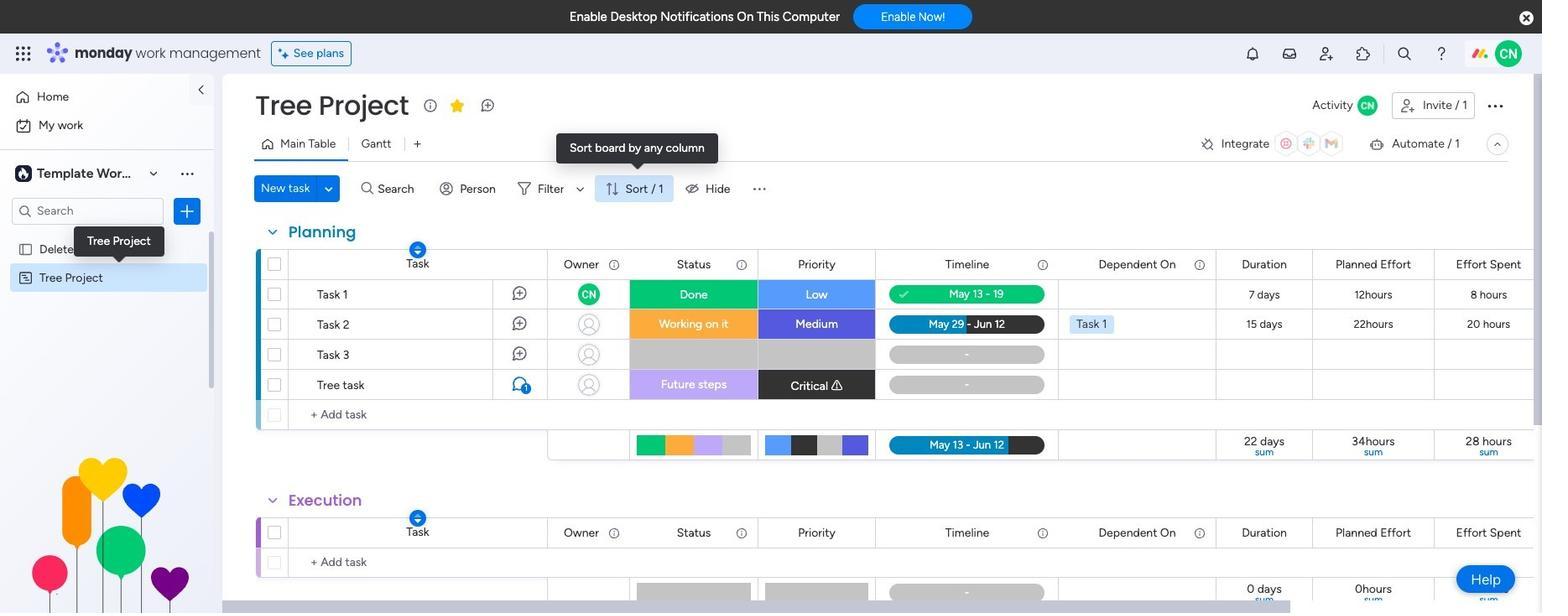 Task type: vqa. For each thing, say whether or not it's contained in the screenshot.
Menu icon
yes



Task type: describe. For each thing, give the bounding box(es) containing it.
options image
[[179, 203, 196, 220]]

notifications image
[[1244, 45, 1261, 62]]

v2 search image
[[361, 179, 374, 198]]

1 vertical spatial option
[[10, 112, 204, 139]]

see plans image
[[278, 44, 293, 63]]

search everything image
[[1396, 45, 1413, 62]]

update feed image
[[1281, 45, 1298, 62]]

collapse board header image
[[1491, 138, 1505, 151]]

0 vertical spatial option
[[10, 84, 179, 111]]

angle down image
[[325, 183, 333, 195]]

invite members image
[[1318, 45, 1335, 62]]

1 + add task text field from the top
[[297, 405, 540, 425]]

arrow down image
[[570, 179, 590, 199]]

help image
[[1433, 45, 1450, 62]]

board activity image
[[1358, 96, 1378, 116]]

add view image
[[414, 138, 421, 151]]

start a board discussion image
[[479, 97, 496, 114]]

Search in workspace field
[[35, 202, 140, 221]]



Task type: locate. For each thing, give the bounding box(es) containing it.
0 vertical spatial sort desc image
[[415, 244, 421, 256]]

1 sort desc image from the top
[[415, 244, 421, 256]]

public board image
[[18, 242, 34, 258]]

1 vertical spatial sort desc image
[[415, 513, 421, 524]]

cool name image
[[1495, 40, 1522, 67]]

0 horizontal spatial menu image
[[179, 166, 196, 182]]

option
[[10, 84, 179, 111], [10, 112, 204, 139], [0, 235, 214, 238]]

show board description image
[[421, 97, 441, 114]]

2 + add task text field from the top
[[297, 553, 540, 573]]

remove from favorites image
[[449, 97, 466, 114]]

sort desc image
[[415, 244, 421, 256], [415, 513, 421, 524]]

dapulse checkmark sign image
[[900, 285, 909, 304]]

lottie animation image
[[0, 444, 214, 613]]

lottie animation element
[[0, 444, 214, 613]]

1 vertical spatial + add task text field
[[297, 553, 540, 573]]

0 vertical spatial + add task text field
[[297, 405, 540, 425]]

Search field
[[374, 177, 424, 201]]

select product image
[[15, 45, 32, 62]]

dapulse close image
[[1520, 10, 1534, 27]]

None field
[[251, 88, 413, 123], [284, 222, 360, 243], [560, 256, 603, 274], [673, 256, 715, 274], [794, 256, 840, 274], [941, 256, 994, 274], [1095, 256, 1180, 274], [1238, 256, 1291, 274], [1332, 256, 1416, 274], [1452, 256, 1526, 274], [284, 490, 366, 512], [560, 524, 603, 543], [673, 524, 715, 543], [794, 524, 840, 543], [941, 524, 994, 543], [1095, 524, 1180, 543], [1238, 524, 1291, 543], [1332, 524, 1416, 543], [1452, 524, 1526, 543], [251, 88, 413, 123], [284, 222, 360, 243], [560, 256, 603, 274], [673, 256, 715, 274], [794, 256, 840, 274], [941, 256, 994, 274], [1095, 256, 1180, 274], [1238, 256, 1291, 274], [1332, 256, 1416, 274], [1452, 256, 1526, 274], [284, 490, 366, 512], [560, 524, 603, 543], [673, 524, 715, 543], [794, 524, 840, 543], [941, 524, 994, 543], [1095, 524, 1180, 543], [1238, 524, 1291, 543], [1332, 524, 1416, 543], [1452, 524, 1526, 543]]

column information image
[[735, 258, 749, 271], [1193, 258, 1207, 271], [735, 527, 749, 540], [1193, 527, 1207, 540]]

+ Add task text field
[[297, 405, 540, 425], [297, 553, 540, 573]]

menu image
[[179, 166, 196, 182], [751, 180, 767, 197]]

workspace selection element
[[12, 145, 144, 203]]

monday marketplace image
[[1355, 45, 1372, 62]]

list box
[[0, 232, 214, 519]]

1 horizontal spatial menu image
[[751, 180, 767, 197]]

column information image
[[608, 258, 621, 271], [1036, 258, 1050, 271], [608, 527, 621, 540], [1036, 527, 1050, 540]]

2 sort desc image from the top
[[415, 513, 421, 524]]

2 vertical spatial option
[[0, 235, 214, 238]]



